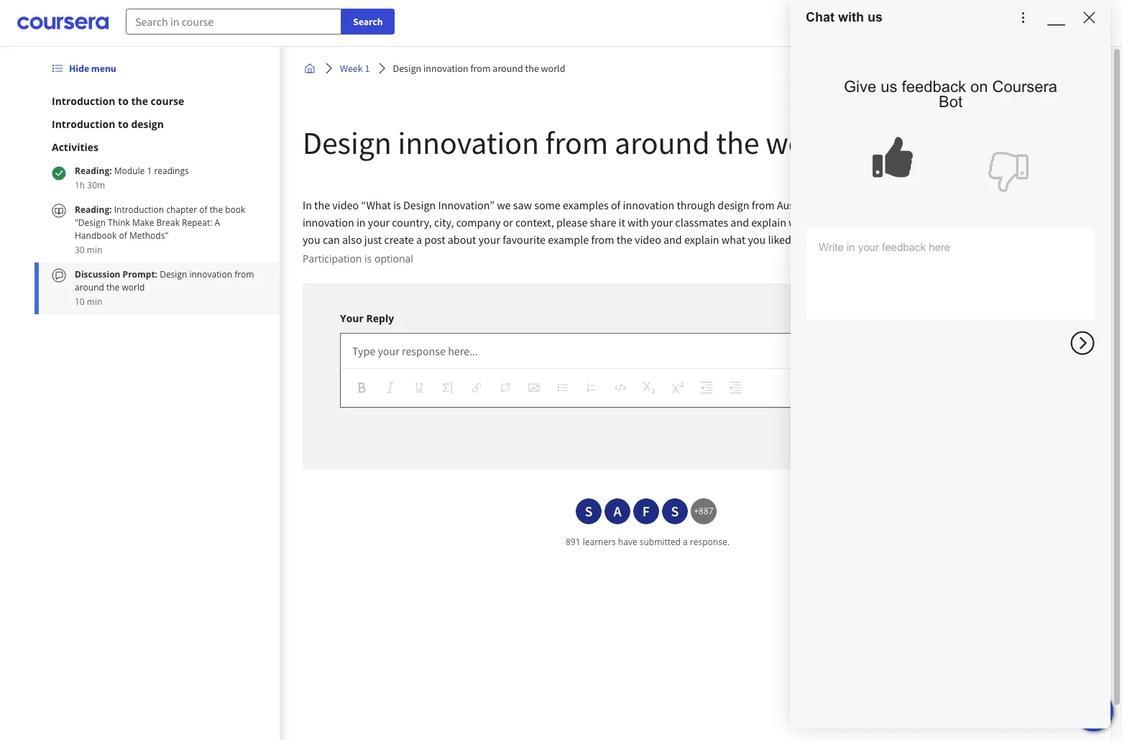 Task type: locate. For each thing, give the bounding box(es) containing it.
makes
[[816, 215, 847, 229]]

0 horizontal spatial with
[[628, 215, 649, 229]]

introduction
[[52, 94, 115, 108], [52, 117, 115, 131], [114, 204, 164, 216]]

a inside in the video "what is design innovation" we saw some examples of innovation through design from australia. if you know of any great design innovation in your country, city, company or context, please share it with your classmates and explain what makes it an innovation. alternatively, you can also just create a post about your favourite example from the video and explain what you liked about it.
[[417, 232, 422, 247]]

about down company
[[448, 232, 477, 247]]

2 horizontal spatial you
[[834, 198, 851, 212]]

1 vertical spatial min
[[87, 296, 102, 308]]

0 horizontal spatial around
[[75, 281, 104, 294]]

in the video "what is design innovation" we saw some examples of innovation through design from australia. if you know of any great design innovation in your country, city, company or context, please share it with your classmates and explain what makes it an innovation. alternatively, you can also just create a post about your favourite example from the video and explain what you liked about it.
[[303, 198, 995, 247]]

introduction to the course
[[52, 94, 184, 108]]

around
[[493, 62, 524, 75], [615, 123, 710, 163], [75, 281, 104, 294]]

0 vertical spatial 1
[[365, 62, 370, 75]]

with right share
[[628, 215, 649, 229]]

1 vertical spatial us
[[881, 78, 898, 96]]

what down classmates
[[722, 232, 746, 247]]

you left can
[[303, 232, 321, 247]]

to
[[118, 94, 129, 108], [118, 117, 129, 131]]

break
[[157, 217, 180, 229]]

0 vertical spatial explain
[[752, 215, 787, 229]]

0 vertical spatial a
[[215, 217, 220, 229]]

0 vertical spatial reading:
[[75, 165, 112, 177]]

us
[[868, 10, 883, 24], [881, 78, 898, 96]]

you left liked in the top of the page
[[748, 232, 766, 247]]

1 horizontal spatial around
[[493, 62, 524, 75]]

to up introduction to design
[[118, 94, 129, 108]]

0 horizontal spatial it
[[619, 215, 626, 229]]

your down '"what' at left
[[368, 215, 390, 229]]

introduction up make
[[114, 204, 164, 216]]

a left response. on the right bottom of the page
[[683, 536, 688, 548]]

10
[[75, 296, 85, 308]]

introduction chapter of the book "design think make break repeat: a handbook of methods"
[[75, 204, 246, 242]]

0 vertical spatial to
[[118, 94, 129, 108]]

1 about from the left
[[448, 232, 477, 247]]

it left an
[[849, 215, 856, 229]]

your left classmates
[[652, 215, 673, 229]]

introduction for introduction to the course
[[52, 94, 115, 108]]

a
[[215, 217, 220, 229], [614, 502, 622, 520]]

and down classmates
[[664, 232, 682, 247]]

0 horizontal spatial a
[[215, 217, 220, 229]]

1 horizontal spatial a
[[683, 536, 688, 548]]

is
[[394, 198, 401, 212], [365, 252, 372, 265]]

reading: up 30m
[[75, 165, 112, 177]]

1 horizontal spatial a
[[614, 502, 622, 520]]

1 right the module at top
[[147, 165, 152, 177]]

0 vertical spatial with
[[839, 10, 865, 24]]

min down handbook
[[87, 244, 102, 256]]

2 horizontal spatial world
[[766, 123, 842, 163]]

1 to from the top
[[118, 94, 129, 108]]

1 vertical spatial to
[[118, 117, 129, 131]]

it right share
[[619, 215, 626, 229]]

0 vertical spatial a
[[417, 232, 422, 247]]

2 reading: from the top
[[75, 204, 114, 216]]

1 horizontal spatial world
[[541, 62, 566, 75]]

innovation
[[424, 62, 469, 75], [398, 123, 539, 163], [623, 198, 675, 212], [303, 215, 354, 229], [190, 268, 232, 281]]

us inside give us feedback on coursera bot
[[881, 78, 898, 96]]

and right classmates
[[731, 215, 750, 229]]

1 vertical spatial around
[[615, 123, 710, 163]]

0 horizontal spatial is
[[365, 252, 372, 265]]

0 horizontal spatial about
[[448, 232, 477, 247]]

1 horizontal spatial it
[[849, 215, 856, 229]]

reply
[[367, 311, 394, 325]]

1 inside reading: module 1 readings 1h 30m
[[147, 165, 152, 177]]

you
[[834, 198, 851, 212], [303, 232, 321, 247], [748, 232, 766, 247]]

introduction down hide menu button
[[52, 94, 115, 108]]

0 horizontal spatial explain
[[685, 232, 720, 247]]

to down the introduction to the course
[[118, 117, 129, 131]]

0 horizontal spatial what
[[722, 232, 746, 247]]

1 vertical spatial 1
[[147, 165, 152, 177]]

design up classmates
[[718, 198, 750, 212]]

introduction inside introduction chapter of the book "design think make break repeat: a handbook of methods"
[[114, 204, 164, 216]]

min
[[87, 244, 102, 256], [87, 296, 102, 308]]

with
[[839, 10, 865, 24], [628, 215, 649, 229]]

and
[[731, 215, 750, 229], [664, 232, 682, 247]]

a
[[417, 232, 422, 247], [683, 536, 688, 548]]

0 horizontal spatial your
[[368, 215, 390, 229]]

2 horizontal spatial design
[[941, 198, 973, 212]]

0 vertical spatial what
[[789, 215, 813, 229]]

reading: up ""design"
[[75, 204, 114, 216]]

a left f
[[614, 502, 622, 520]]

world
[[541, 62, 566, 75], [766, 123, 842, 163], [122, 281, 145, 294]]

us right chat
[[868, 10, 883, 24]]

innovation"
[[438, 198, 495, 212]]

design up '"what' at left
[[303, 123, 392, 163]]

1 vertical spatial a
[[683, 536, 688, 548]]

0 horizontal spatial video
[[333, 198, 359, 212]]

0 horizontal spatial design
[[131, 117, 164, 131]]

0 horizontal spatial and
[[664, 232, 682, 247]]

the inside introduction chapter of the book "design think make break repeat: a handbook of methods"
[[210, 204, 223, 216]]

of
[[611, 198, 621, 212], [882, 198, 892, 212], [200, 204, 208, 216], [119, 229, 127, 242]]

1 right week
[[365, 62, 370, 75]]

about left it.
[[794, 232, 823, 247]]

design
[[131, 117, 164, 131], [718, 198, 750, 212], [941, 198, 973, 212]]

2 min from the top
[[87, 296, 102, 308]]

reading: inside reading: module 1 readings 1h 30m
[[75, 165, 112, 177]]

design up alternatively,
[[941, 198, 973, 212]]

your down company
[[479, 232, 501, 247]]

us right give
[[881, 78, 898, 96]]

0 vertical spatial introduction
[[52, 94, 115, 108]]

the
[[526, 62, 539, 75], [131, 94, 148, 108], [717, 123, 760, 163], [314, 198, 330, 212], [210, 204, 223, 216], [617, 232, 633, 247], [106, 281, 120, 294]]

1 vertical spatial with
[[628, 215, 649, 229]]

give us feedback on coursera bot dialog
[[791, 0, 1111, 729]]

1 horizontal spatial about
[[794, 232, 823, 247]]

of up share
[[611, 198, 621, 212]]

discussion prompt:
[[75, 268, 160, 281]]

1 horizontal spatial with
[[839, 10, 865, 24]]

1 horizontal spatial design
[[718, 198, 750, 212]]

handbook
[[75, 229, 117, 242]]

is right '"what' at left
[[394, 198, 401, 212]]

great
[[914, 198, 939, 212]]

design right prompt:
[[160, 268, 187, 281]]

alternatively,
[[929, 215, 993, 229]]

0 vertical spatial world
[[541, 62, 566, 75]]

your
[[368, 215, 390, 229], [652, 215, 673, 229], [479, 232, 501, 247]]

video
[[333, 198, 359, 212], [635, 232, 662, 247]]

chat
[[806, 10, 835, 24]]

1 horizontal spatial explain
[[752, 215, 787, 229]]

the inside dropdown button
[[131, 94, 148, 108]]

1 it from the left
[[619, 215, 626, 229]]

design down introduction to the course dropdown button
[[131, 117, 164, 131]]

0 horizontal spatial a
[[417, 232, 422, 247]]

Write in your feedback here text field
[[807, 228, 1096, 320]]

any
[[894, 198, 912, 212]]

help image
[[1015, 8, 1033, 26]]

it
[[619, 215, 626, 229], [849, 215, 856, 229]]

your reply
[[340, 311, 394, 325]]

what
[[789, 215, 813, 229], [722, 232, 746, 247]]

1
[[365, 62, 370, 75], [147, 165, 152, 177]]

a right repeat:
[[215, 217, 220, 229]]

891 learners have submitted a response.
[[566, 536, 730, 548]]

chapter
[[166, 204, 197, 216]]

0 vertical spatial min
[[87, 244, 102, 256]]

through
[[677, 198, 716, 212]]

explain
[[752, 215, 787, 229], [685, 232, 720, 247]]

2 to from the top
[[118, 117, 129, 131]]

2 vertical spatial world
[[122, 281, 145, 294]]

Search in course text field
[[126, 9, 342, 35]]

1 reading: from the top
[[75, 165, 112, 177]]

0 vertical spatial is
[[394, 198, 401, 212]]

a inside introduction chapter of the book "design think make break repeat: a handbook of methods"
[[215, 217, 220, 229]]

30 min
[[75, 244, 102, 256]]

0 vertical spatial video
[[333, 198, 359, 212]]

with right chat
[[839, 10, 865, 24]]

explain down classmates
[[685, 232, 720, 247]]

from
[[471, 62, 491, 75], [546, 123, 609, 163], [752, 198, 775, 212], [592, 232, 615, 247], [235, 268, 254, 281]]

2 vertical spatial introduction
[[114, 204, 164, 216]]

what down "australia."
[[789, 215, 813, 229]]

1 vertical spatial reading:
[[75, 204, 114, 216]]

close image
[[1081, 8, 1099, 26]]

introduction up activities
[[52, 117, 115, 131]]

design inside dropdown button
[[131, 117, 164, 131]]

0 horizontal spatial 1
[[147, 165, 152, 177]]

1 vertical spatial explain
[[685, 232, 720, 247]]

context,
[[516, 215, 554, 229]]

1 vertical spatial introduction
[[52, 117, 115, 131]]

a left post
[[417, 232, 422, 247]]

liked
[[769, 232, 792, 247]]

design right week 1
[[393, 62, 422, 75]]

is down just
[[365, 252, 372, 265]]

1 horizontal spatial is
[[394, 198, 401, 212]]

reading: for reading:
[[75, 204, 114, 216]]

0 horizontal spatial world
[[122, 281, 145, 294]]

the inside design innovation from around the world
[[106, 281, 120, 294]]

design inside in the video "what is design innovation" we saw some examples of innovation through design from australia. if you know of any great design innovation in your country, city, company or context, please share it with your classmates and explain what makes it an innovation. alternatively, you can also just create a post about your favourite example from the video and explain what you liked about it.
[[404, 198, 436, 212]]

or
[[503, 215, 514, 229]]

introduction to design button
[[52, 117, 263, 132]]

explain up liked in the top of the page
[[752, 215, 787, 229]]

0 horizontal spatial you
[[303, 232, 321, 247]]

book
[[225, 204, 246, 216]]

design innovation from around the world
[[393, 62, 566, 75], [303, 123, 842, 163], [75, 268, 254, 294]]

1 vertical spatial a
[[614, 502, 622, 520]]

891
[[566, 536, 581, 548]]

1 vertical spatial video
[[635, 232, 662, 247]]

0 vertical spatial around
[[493, 62, 524, 75]]

s
[[585, 502, 593, 520]]

min for 30 min
[[87, 244, 102, 256]]

minimize window image
[[1048, 8, 1066, 26]]

design up country,
[[404, 198, 436, 212]]

you right 'if' at the top right of the page
[[834, 198, 851, 212]]

1 min from the top
[[87, 244, 102, 256]]

min right 10
[[87, 296, 102, 308]]

1 horizontal spatial and
[[731, 215, 750, 229]]

of down the think at the left
[[119, 229, 127, 242]]

with inside in the video "what is design innovation" we saw some examples of innovation through design from australia. if you know of any great design innovation in your country, city, company or context, please share it with your classmates and explain what makes it an innovation. alternatively, you can also just create a post about your favourite example from the video and explain what you liked about it.
[[628, 215, 649, 229]]

give us feedback on coursera bot
[[844, 78, 1058, 111]]



Task type: vqa. For each thing, say whether or not it's contained in the screenshot.
the leftmost around
yes



Task type: describe. For each thing, give the bounding box(es) containing it.
favourite
[[503, 232, 546, 247]]

2 about from the left
[[794, 232, 823, 247]]

week 1 link
[[334, 55, 376, 81]]

also
[[342, 232, 362, 247]]

hide
[[69, 62, 89, 75]]

hide menu
[[69, 62, 116, 75]]

please
[[557, 215, 588, 229]]

in
[[303, 198, 312, 212]]

submitted
[[640, 536, 681, 548]]

know
[[854, 198, 880, 212]]

"what
[[361, 198, 391, 212]]

response.
[[691, 536, 730, 548]]

send image
[[1071, 331, 1096, 356]]

prompt:
[[123, 268, 158, 281]]

completed image
[[52, 166, 66, 181]]

chat with us
[[806, 10, 883, 24]]

english
[[847, 16, 882, 31]]

2 it from the left
[[849, 215, 856, 229]]

examples
[[563, 198, 609, 212]]

1 vertical spatial design innovation from around the world
[[303, 123, 842, 163]]

coursera
[[993, 78, 1058, 96]]

company
[[457, 215, 501, 229]]

country,
[[392, 215, 432, 229]]

activities
[[52, 140, 99, 154]]

+
[[694, 505, 699, 517]]

with inside give us feedback on coursera bot dialog
[[839, 10, 865, 24]]

an
[[858, 215, 870, 229]]

search button
[[342, 9, 395, 35]]

of up repeat:
[[200, 204, 208, 216]]

bot
[[939, 93, 963, 111]]

some
[[535, 198, 561, 212]]

australia.
[[778, 198, 823, 212]]

Your Reply text field
[[352, 342, 957, 360]]

2 vertical spatial design innovation from around the world
[[75, 268, 254, 294]]

introduction to the course button
[[52, 94, 263, 109]]

"design
[[75, 217, 106, 229]]

1 horizontal spatial 1
[[365, 62, 370, 75]]

min for 10 min
[[87, 296, 102, 308]]

week 1
[[340, 62, 370, 75]]

10 min
[[75, 296, 102, 308]]

think
[[108, 217, 130, 229]]

english button
[[821, 0, 908, 47]]

to for the
[[118, 94, 129, 108]]

reading: module 1 readings 1h 30m
[[75, 165, 189, 191]]

repeat:
[[182, 217, 213, 229]]

1 vertical spatial and
[[664, 232, 682, 247]]

design innovation from around the world link
[[387, 55, 571, 81]]

it.
[[825, 232, 835, 247]]

+ 887
[[694, 505, 714, 517]]

2 vertical spatial around
[[75, 281, 104, 294]]

we
[[497, 198, 511, 212]]

have
[[619, 536, 638, 548]]

1 vertical spatial what
[[722, 232, 746, 247]]

hide menu button
[[46, 55, 122, 81]]

f
[[643, 502, 650, 520]]

feedback
[[903, 78, 967, 96]]

s
[[672, 502, 679, 520]]

1 horizontal spatial video
[[635, 232, 662, 247]]

learners
[[583, 536, 616, 548]]

participation is optional
[[303, 252, 414, 265]]

1 vertical spatial is
[[365, 252, 372, 265]]

1 horizontal spatial what
[[789, 215, 813, 229]]

introduction for introduction chapter of the book "design think make break repeat: a handbook of methods"
[[114, 204, 164, 216]]

menu
[[91, 62, 116, 75]]

2 horizontal spatial around
[[615, 123, 710, 163]]

week
[[340, 62, 363, 75]]

example
[[548, 232, 589, 247]]

your
[[340, 311, 364, 325]]

home image
[[304, 63, 316, 74]]

introduction to design
[[52, 117, 164, 131]]

methods"
[[129, 229, 169, 242]]

classmates
[[676, 215, 729, 229]]

on
[[971, 78, 989, 96]]

1 vertical spatial world
[[766, 123, 842, 163]]

if
[[825, 198, 831, 212]]

chat with us image
[[1083, 700, 1106, 723]]

of left any
[[882, 198, 892, 212]]

0 vertical spatial design innovation from around the world
[[393, 62, 566, 75]]

coursera image
[[17, 12, 109, 35]]

search
[[353, 15, 383, 28]]

city,
[[434, 215, 454, 229]]

activities button
[[52, 140, 263, 155]]

share
[[590, 215, 617, 229]]

optional
[[375, 252, 414, 265]]

2 horizontal spatial your
[[652, 215, 673, 229]]

course
[[151, 94, 184, 108]]

give
[[844, 78, 877, 96]]

in
[[357, 215, 366, 229]]

to for design
[[118, 117, 129, 131]]

1 horizontal spatial you
[[748, 232, 766, 247]]

create
[[384, 232, 414, 247]]

0 vertical spatial us
[[868, 10, 883, 24]]

can
[[323, 232, 340, 247]]

just
[[365, 232, 382, 247]]

post
[[425, 232, 446, 247]]

is inside in the video "what is design innovation" we saw some examples of innovation through design from australia. if you know of any great design innovation in your country, city, company or context, please share it with your classmates and explain what makes it an innovation. alternatively, you can also just create a post about your favourite example from the video and explain what you liked about it.
[[394, 198, 401, 212]]

saw
[[513, 198, 532, 212]]

introduction for introduction to design
[[52, 117, 115, 131]]

module
[[114, 165, 145, 177]]

1h
[[75, 179, 85, 191]]

887
[[699, 505, 714, 517]]

reading: for reading: module 1 readings 1h 30m
[[75, 165, 112, 177]]

readings
[[154, 165, 189, 177]]

discussion
[[75, 268, 120, 281]]

participation
[[303, 252, 362, 265]]

innovation.
[[873, 215, 927, 229]]

30
[[75, 244, 85, 256]]

0 vertical spatial and
[[731, 215, 750, 229]]

30m
[[87, 179, 105, 191]]

make
[[132, 217, 154, 229]]

1 horizontal spatial your
[[479, 232, 501, 247]]



